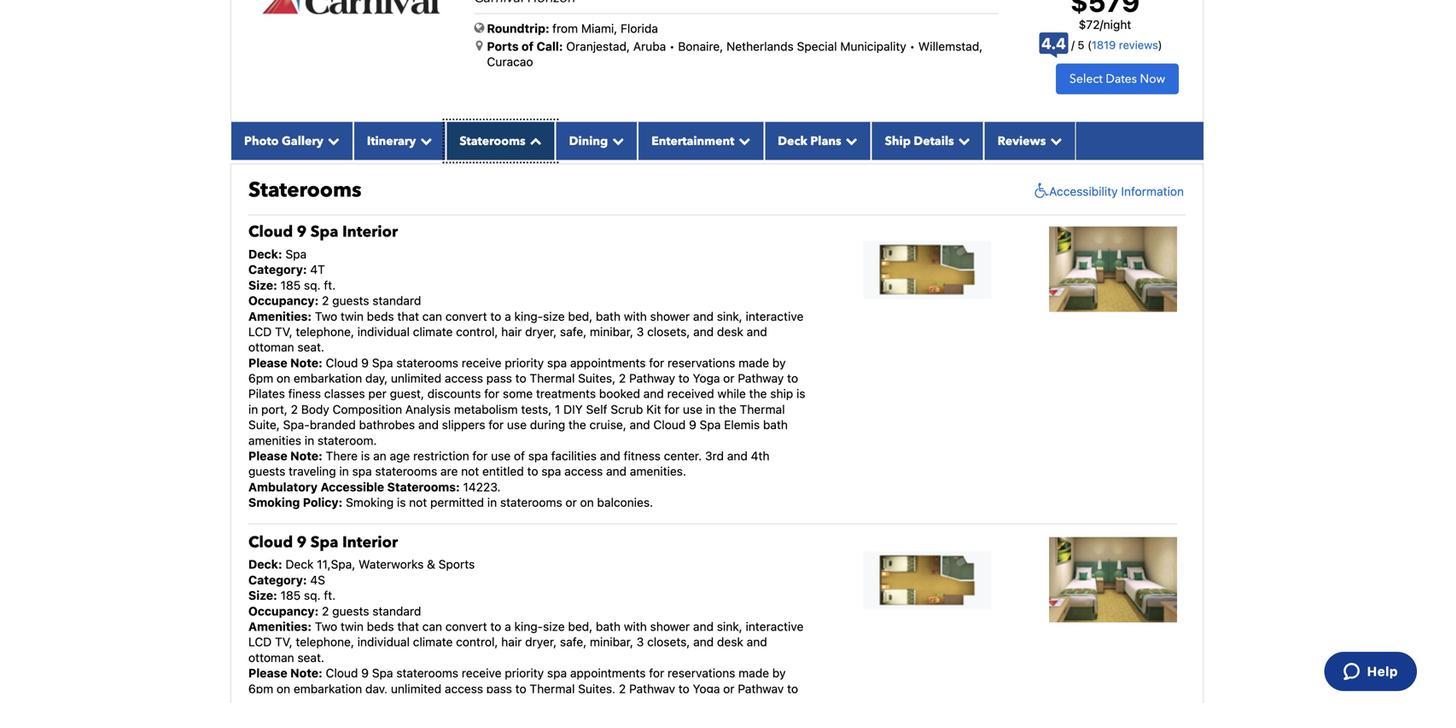 Task type: locate. For each thing, give the bounding box(es) containing it.
some inside cloud 9 spa staterooms receive priority spa appointments for reservations made by 6pm on embarkation day, unlimited access pass to thermal suites, 2 pathway to yoga or pathway to pilates finess classes per guest, discounts for some treatments booked and received while the ship is in port, 2 body composition analysis metabolism tests, 1 diy self scrub kit for use in the thermal suite, spa-branded bathrobes and slippers for use during the cruise, and cloud 9 spa elemis bath amenities in stateroom. please note:
[[503, 387, 533, 401]]

chevron down image inside itinerary dropdown button
[[416, 135, 432, 147]]

• right aruba
[[670, 39, 675, 53]]

0 vertical spatial finess
[[288, 387, 321, 401]]

category: inside category: 4t size: 185 sq. ft. occupancy: 2 guests standard amenities:
[[249, 263, 307, 277]]

deck: up category: 4t size: 185 sq. ft. occupancy: 2 guests standard amenities: at left
[[249, 247, 282, 261]]

individual down category: 4t size: 185 sq. ft. occupancy: 2 guests standard amenities: at left
[[358, 325, 410, 339]]

1 vertical spatial interior
[[342, 532, 398, 553]]

1 vertical spatial /
[[1072, 39, 1075, 51]]

unlimited inside cloud 9 spa staterooms receive priority spa appointments for reservations made by 6pm on embarkation day, unlimited access pass to thermal suites, 2 pathway to yoga or pathway to pilates finess classes per guest, discounts for some treatments booked and received while the ship is in port, 2 body composition analysis metabolism tests, 1 diy self scrub kit for use in the thermal suite, spa-branded bathrobes and slippers for use during the cruise, and cloud 9 spa elemis bath amenities in stateroom. please note:
[[391, 372, 442, 386]]

standard for category: 4s size: 185 sq. ft. occupancy: 2 guests standard amenities:
[[373, 604, 421, 619]]

note: up body on the left bottom of the page
[[290, 356, 323, 370]]

booked for cloud 9 spa staterooms receive priority spa appointments for reservations made by 6pm on embarkation day, unlimited access pass to thermal suites, 2 pathway to yoga or pathway to pilates finess classes per guest, discounts for some treatments booked and received while the ship 
[[599, 698, 641, 704]]

lcd up port,
[[249, 325, 272, 339]]

1 horizontal spatial smoking
[[346, 496, 394, 510]]

shower
[[650, 309, 690, 323], [650, 620, 690, 634]]

discounts inside cloud 9 spa staterooms receive priority spa appointments for reservations made by 6pm on embarkation day, unlimited access pass to thermal suites, 2 pathway to yoga or pathway to pilates finess classes per guest, discounts for some treatments booked and received while the ship is in port, 2 body composition analysis metabolism tests, 1 diy self scrub kit for use in the thermal suite, spa-branded bathrobes and slippers for use during the cruise, and cloud 9 spa elemis bath amenities in stateroom. please note:
[[428, 387, 481, 401]]

amenities
[[249, 434, 302, 448]]

ft. down 4s
[[324, 589, 336, 603]]

yoga inside cloud 9 spa staterooms receive priority spa appointments for reservations made by 6pm on embarkation day, unlimited access pass to thermal suites, 2 pathway to yoga or pathway to pilates finess classes per guest, discounts for some treatments booked and received while the ship is in port, 2 body composition analysis metabolism tests, 1 diy self scrub kit for use in the thermal suite, spa-branded bathrobes and slippers for use during the cruise, and cloud 9 spa elemis bath amenities in stateroom. please note:
[[693, 372, 720, 386]]

0 horizontal spatial •
[[670, 39, 675, 53]]

1 suites, from the top
[[578, 372, 616, 386]]

chevron down image inside the deck plans dropdown button
[[842, 135, 858, 147]]

2 vertical spatial is
[[397, 496, 406, 510]]

photo
[[244, 133, 279, 149]]

or inside 'there is an age restriction for use of spa facilities and fitness center. 3rd and 4th guests traveling in spa staterooms are not entitled to spa access and amenities. ambulatory accessible staterooms: 14223. smoking policy: smoking is not permitted in staterooms or on balconies.'
[[566, 496, 577, 510]]

1 classes from the top
[[324, 387, 365, 401]]

0 vertical spatial tv,
[[275, 325, 293, 339]]

waterworks
[[359, 558, 424, 572]]

2 finess from the top
[[288, 698, 321, 704]]

occupancy: for 4t
[[249, 294, 319, 308]]

day,
[[366, 372, 388, 386], [366, 682, 388, 696]]

interior for cloud 9 spa interior deck: spa
[[342, 222, 398, 243]]

note: up 'traveling' at the bottom left of the page
[[290, 449, 323, 463]]

spa inside cloud 9 spa interior deck: deck 11,spa, waterworks & sports
[[311, 532, 339, 553]]

/ left 5
[[1072, 39, 1075, 51]]

carnival cruise line image
[[261, 0, 445, 16]]

1 vertical spatial a
[[505, 620, 511, 634]]

1 vertical spatial please
[[249, 449, 288, 463]]

use right "kit"
[[683, 403, 703, 417]]

priority inside cloud 9 spa staterooms receive priority spa appointments for reservations made by 6pm on embarkation day, unlimited access pass to thermal suites, 2 pathway to yoga or pathway to pilates finess classes per guest, discounts for some treatments booked and received while the ship is in port, 2 body composition analysis metabolism tests, 1 diy self scrub kit for use in the thermal suite, spa-branded bathrobes and slippers for use during the cruise, and cloud 9 spa elemis bath amenities in stateroom. please note:
[[505, 356, 544, 370]]

desk
[[717, 325, 744, 339], [717, 636, 744, 650]]

embarkation inside cloud 9 spa staterooms receive priority spa appointments for reservations made by 6pm on embarkation day, unlimited access pass to thermal suites, 2 pathway to yoga or pathway to pilates finess classes per guest, discounts for some treatments booked and received while the ship
[[294, 682, 362, 696]]

interior up waterworks
[[342, 532, 398, 553]]

of up entitled
[[514, 449, 525, 463]]

spa for cloud 9 spa interior deck: deck 11,spa, waterworks & sports
[[311, 532, 339, 553]]

occupancy: inside category: 4t size: 185 sq. ft. occupancy: 2 guests standard amenities:
[[249, 294, 319, 308]]

0 vertical spatial receive
[[462, 356, 502, 370]]

1 interactive from the top
[[746, 309, 804, 323]]

2 reservations from the top
[[668, 667, 736, 681]]

1 occupancy: from the top
[[249, 294, 319, 308]]

climate up analysis
[[413, 325, 453, 339]]

control, up cloud 9 spa staterooms receive priority spa appointments for reservations made by 6pm on embarkation day, unlimited access pass to thermal suites, 2 pathway to yoga or pathway to pilates finess classes per guest, discounts for some treatments booked and received while the ship
[[456, 636, 498, 650]]

1 amenities: from the top
[[249, 309, 312, 323]]

sq.
[[304, 278, 321, 292], [304, 589, 321, 603]]

1 vertical spatial closets,
[[648, 636, 690, 650]]

1 vertical spatial is
[[361, 449, 370, 463]]

priority
[[505, 356, 544, 370], [505, 667, 544, 681]]

ottoman up port,
[[249, 340, 294, 355]]

day, inside cloud 9 spa staterooms receive priority spa appointments for reservations made by 6pm on embarkation day, unlimited access pass to thermal suites, 2 pathway to yoga or pathway to pilates finess classes per guest, discounts for some treatments booked and received while the ship
[[366, 682, 388, 696]]

use
[[683, 403, 703, 417], [507, 418, 527, 432], [491, 449, 511, 463]]

closets,
[[648, 325, 690, 339], [648, 636, 690, 650]]

2 priority from the top
[[505, 667, 544, 681]]

1 vertical spatial discounts
[[428, 698, 481, 704]]

cloud for cloud 9 spa staterooms receive priority spa appointments for reservations made by 6pm on embarkation day, unlimited access pass to thermal suites, 2 pathway to yoga or pathway to pilates finess classes per guest, discounts for some treatments booked and received while the ship 
[[326, 667, 358, 681]]

1 vertical spatial treatments
[[536, 698, 596, 704]]

0 vertical spatial a
[[505, 309, 511, 323]]

by inside cloud 9 spa staterooms receive priority spa appointments for reservations made by 6pm on embarkation day, unlimited access pass to thermal suites, 2 pathway to yoga or pathway to pilates finess classes per guest, discounts for some treatments booked and received while the ship is in port, 2 body composition analysis metabolism tests, 1 diy self scrub kit for use in the thermal suite, spa-branded bathrobes and slippers for use during the cruise, and cloud 9 spa elemis bath amenities in stateroom. please note:
[[773, 356, 786, 370]]

2 ft. from the top
[[324, 589, 336, 603]]

guest, inside cloud 9 spa staterooms receive priority spa appointments for reservations made by 6pm on embarkation day, unlimited access pass to thermal suites, 2 pathway to yoga or pathway to pilates finess classes per guest, discounts for some treatments booked and received while the ship
[[390, 698, 424, 704]]

occupancy: down "4t"
[[249, 294, 319, 308]]

yoga for cloud 9 spa staterooms receive priority spa appointments for reservations made by 6pm on embarkation day, unlimited access pass to thermal suites, 2 pathway to yoga or pathway to pilates finess classes per guest, discounts for some treatments booked and received while the ship 
[[693, 682, 720, 696]]

embarkation inside cloud 9 spa staterooms receive priority spa appointments for reservations made by 6pm on embarkation day, unlimited access pass to thermal suites, 2 pathway to yoga or pathway to pilates finess classes per guest, discounts for some treatments booked and received while the ship is in port, 2 body composition analysis metabolism tests, 1 diy self scrub kit for use in the thermal suite, spa-branded bathrobes and slippers for use during the cruise, and cloud 9 spa elemis bath amenities in stateroom. please note:
[[294, 372, 362, 386]]

2 ship from the top
[[771, 698, 794, 704]]

finess inside cloud 9 spa staterooms receive priority spa appointments for reservations made by 6pm on embarkation day, unlimited access pass to thermal suites, 2 pathway to yoga or pathway to pilates finess classes per guest, discounts for some treatments booked and received while the ship is in port, 2 body composition analysis metabolism tests, 1 diy self scrub kit for use in the thermal suite, spa-branded bathrobes and slippers for use during the cruise, and cloud 9 spa elemis bath amenities in stateroom. please note:
[[288, 387, 321, 401]]

hair up cloud 9 spa staterooms receive priority spa appointments for reservations made by 6pm on embarkation day, unlimited access pass to thermal suites, 2 pathway to yoga or pathway to pilates finess classes per guest, discounts for some treatments booked and received while the ship is in port, 2 body composition analysis metabolism tests, 1 diy self scrub kit for use in the thermal suite, spa-branded bathrobes and slippers for use during the cruise, and cloud 9 spa elemis bath amenities in stateroom. please note:
[[502, 325, 522, 339]]

by for cloud 9 spa staterooms receive priority spa appointments for reservations made by 6pm on embarkation day, unlimited access pass to thermal suites, 2 pathway to yoga or pathway to pilates finess classes per guest, discounts for some treatments booked and received while the ship 
[[773, 667, 786, 681]]

1 vertical spatial 3
[[637, 636, 644, 650]]

ship
[[885, 133, 911, 149]]

1 chevron down image from the left
[[416, 135, 432, 147]]

suites, inside cloud 9 spa staterooms receive priority spa appointments for reservations made by 6pm on embarkation day, unlimited access pass to thermal suites, 2 pathway to yoga or pathway to pilates finess classes per guest, discounts for some treatments booked and received while the ship is in port, 2 body composition analysis metabolism tests, 1 diy self scrub kit for use in the thermal suite, spa-branded bathrobes and slippers for use during the cruise, and cloud 9 spa elemis bath amenities in stateroom. please note:
[[578, 372, 616, 386]]

ft. inside category: 4t size: 185 sq. ft. occupancy: 2 guests standard amenities:
[[324, 278, 336, 292]]

3 note: from the top
[[290, 667, 323, 681]]

spa down category: 4s size: 185 sq. ft. occupancy: 2 guests standard amenities:
[[372, 667, 393, 681]]

ft.
[[324, 278, 336, 292], [324, 589, 336, 603]]

2 treatments from the top
[[536, 698, 596, 704]]

bonaire,
[[678, 39, 724, 53]]

2 vertical spatial thermal
[[530, 682, 575, 696]]

some
[[503, 387, 533, 401], [503, 698, 533, 704]]

finess for cloud 9 spa staterooms receive priority spa appointments for reservations made by 6pm on embarkation day, unlimited access pass to thermal suites, 2 pathway to yoga or pathway to pilates finess classes per guest, discounts for some treatments booked and received while the ship 
[[288, 698, 321, 704]]

finess inside cloud 9 spa staterooms receive priority spa appointments for reservations made by 6pm on embarkation day, unlimited access pass to thermal suites, 2 pathway to yoga or pathway to pilates finess classes per guest, discounts for some treatments booked and received while the ship
[[288, 698, 321, 704]]

cloud inside cloud 9 spa interior deck: deck 11,spa, waterworks & sports
[[249, 532, 293, 553]]

1 receive from the top
[[462, 356, 502, 370]]

1 vertical spatial or
[[566, 496, 577, 510]]

while for cloud 9 spa staterooms receive priority spa appointments for reservations made by 6pm on embarkation day, unlimited access pass to thermal suites, 2 pathway to yoga or pathway to pilates finess classes per guest, discounts for some treatments booked and received while the ship 
[[718, 698, 746, 704]]

0 vertical spatial day,
[[366, 372, 388, 386]]

1 category: from the top
[[249, 263, 307, 277]]

facilities
[[552, 449, 597, 463]]

amenities: down 4s
[[249, 620, 312, 634]]

interior inside cloud 9 spa interior deck: deck 11,spa, waterworks & sports
[[342, 532, 398, 553]]

1 horizontal spatial •
[[910, 39, 916, 53]]

telephone, down category: 4t size: 185 sq. ft. occupancy: 2 guests standard amenities: at left
[[296, 325, 354, 339]]

2 with from the top
[[624, 620, 647, 634]]

185 inside category: 4s size: 185 sq. ft. occupancy: 2 guests standard amenities:
[[281, 589, 301, 603]]

1 185 from the top
[[281, 278, 301, 292]]

twin down cloud 9 spa interior deck: spa
[[341, 309, 364, 323]]

deck: for cloud 9 spa interior deck: deck 11,spa, waterworks & sports
[[249, 558, 282, 572]]

2 received from the top
[[668, 698, 715, 704]]

seat. down category: 4t size: 185 sq. ft. occupancy: 2 guests standard amenities: at left
[[298, 340, 325, 355]]

please inside cloud 9 spa staterooms receive priority spa appointments for reservations made by 6pm on embarkation day, unlimited access pass to thermal suites, 2 pathway to yoga or pathway to pilates finess classes per guest, discounts for some treatments booked and received while the ship is in port, 2 body composition analysis metabolism tests, 1 diy self scrub kit for use in the thermal suite, spa-branded bathrobes and slippers for use during the cruise, and cloud 9 spa elemis bath amenities in stateroom. please note:
[[249, 449, 288, 463]]

0 vertical spatial while
[[718, 387, 746, 401]]

0 vertical spatial shower
[[650, 309, 690, 323]]

slippers
[[442, 418, 486, 432]]

1 per from the top
[[368, 387, 387, 401]]

lcd
[[249, 325, 272, 339], [249, 636, 272, 650]]

spa up composition
[[372, 356, 393, 370]]

sq. down 4s
[[304, 589, 321, 603]]

telephone,
[[296, 325, 354, 339], [296, 636, 354, 650]]

dryer, up cloud 9 spa staterooms receive priority spa appointments for reservations made by 6pm on embarkation day, unlimited access pass to thermal suites, 2 pathway to yoga or pathway to pilates finess classes per guest, discounts for some treatments booked and received while the ship
[[525, 636, 557, 650]]

two down 4s
[[315, 620, 338, 634]]

miami,
[[582, 21, 618, 35]]

6pm
[[249, 372, 273, 386], [249, 682, 273, 696]]

thermal
[[530, 372, 575, 386], [740, 403, 785, 417], [530, 682, 575, 696]]

2
[[322, 294, 329, 308], [619, 372, 626, 386], [291, 403, 298, 417], [322, 604, 329, 619], [619, 682, 626, 696]]

details
[[914, 133, 955, 149]]

the inside cloud 9 spa staterooms receive priority spa appointments for reservations made by 6pm on embarkation day, unlimited access pass to thermal suites, 2 pathway to yoga or pathway to pilates finess classes per guest, discounts for some treatments booked and received while the ship
[[750, 698, 767, 704]]

ottoman
[[249, 340, 294, 355], [249, 651, 294, 665]]

2 vertical spatial note:
[[290, 667, 323, 681]]

1 dryer, from the top
[[525, 325, 557, 339]]

chevron down image left staterooms dropdown button
[[416, 135, 432, 147]]

cloud for cloud 9 spa interior deck: deck 11,spa, waterworks & sports
[[249, 532, 293, 553]]

1 beds from the top
[[367, 309, 394, 323]]

chevron down image inside "entertainment" dropdown button
[[735, 135, 751, 147]]

9 down policy:
[[297, 532, 307, 553]]

3rd
[[705, 449, 724, 463]]

use down tests,
[[507, 418, 527, 432]]

guests
[[332, 294, 369, 308], [249, 465, 286, 479], [332, 604, 369, 619]]

0 vertical spatial climate
[[413, 325, 453, 339]]

/ for 4.4
[[1072, 39, 1075, 51]]

smoking
[[249, 496, 300, 510], [346, 496, 394, 510]]

night
[[1104, 17, 1132, 32]]

2 inside category: 4t size: 185 sq. ft. occupancy: 2 guests standard amenities:
[[322, 294, 329, 308]]

receive inside cloud 9 spa staterooms receive priority spa appointments for reservations made by 6pm on embarkation day, unlimited access pass to thermal suites, 2 pathway to yoga or pathway to pilates finess classes per guest, discounts for some treatments booked and received while the ship
[[462, 667, 502, 681]]

1 deck: from the top
[[249, 247, 282, 261]]

composition
[[333, 403, 402, 417]]

1 vertical spatial safe,
[[560, 636, 587, 650]]

1 vertical spatial receive
[[462, 667, 502, 681]]

chevron down image inside dining "dropdown button"
[[608, 135, 625, 147]]

by inside cloud 9 spa staterooms receive priority spa appointments for reservations made by 6pm on embarkation day, unlimited access pass to thermal suites, 2 pathway to yoga or pathway to pilates finess classes per guest, discounts for some treatments booked and received while the ship
[[773, 667, 786, 681]]

size:
[[249, 278, 277, 292], [249, 589, 277, 603]]

pass
[[487, 372, 512, 386], [487, 682, 512, 696]]

discounts for cloud 9 spa staterooms receive priority spa appointments for reservations made by 6pm on embarkation day, unlimited access pass to thermal suites, 2 pathway to yoga or pathway to pilates finess classes per guest, discounts for some treatments booked and received while the ship 
[[428, 698, 481, 704]]

size: inside category: 4s size: 185 sq. ft. occupancy: 2 guests standard amenities:
[[249, 589, 277, 603]]

control, up metabolism
[[456, 325, 498, 339]]

staterooms down gallery
[[249, 176, 362, 204]]

1 vertical spatial seat.
[[298, 651, 325, 665]]

lcd down category: 4s size: 185 sq. ft. occupancy: 2 guests standard amenities:
[[249, 636, 272, 650]]

guest, for cloud 9 spa staterooms receive priority spa appointments for reservations made by 6pm on embarkation day, unlimited access pass to thermal suites, 2 pathway to yoga or pathway to pilates finess classes per guest, discounts for some treatments booked and received while the ship 
[[390, 698, 424, 704]]

seat. down category: 4s size: 185 sq. ft. occupancy: 2 guests standard amenities:
[[298, 651, 325, 665]]

1 vertical spatial that
[[398, 620, 419, 634]]

1 appointments from the top
[[570, 356, 646, 370]]

0 vertical spatial can
[[423, 309, 442, 323]]

3
[[637, 325, 644, 339], [637, 636, 644, 650]]

0 vertical spatial king-
[[515, 309, 543, 323]]

while inside cloud 9 spa staterooms receive priority spa appointments for reservations made by 6pm on embarkation day, unlimited access pass to thermal suites, 2 pathway to yoga or pathway to pilates finess classes per guest, discounts for some treatments booked and received while the ship
[[718, 698, 746, 704]]

2 convert from the top
[[446, 620, 487, 634]]

on inside cloud 9 spa staterooms receive priority spa appointments for reservations made by 6pm on embarkation day, unlimited access pass to thermal suites, 2 pathway to yoga or pathway to pilates finess classes per guest, discounts for some treatments booked and received while the ship
[[277, 682, 290, 696]]

appointments inside cloud 9 spa staterooms receive priority spa appointments for reservations made by 6pm on embarkation day, unlimited access pass to thermal suites, 2 pathway to yoga or pathway to pilates finess classes per guest, discounts for some treatments booked and received while the ship is in port, 2 body composition analysis metabolism tests, 1 diy self scrub kit for use in the thermal suite, spa-branded bathrobes and slippers for use during the cruise, and cloud 9 spa elemis bath amenities in stateroom. please note:
[[570, 356, 646, 370]]

map marker image
[[476, 40, 483, 52]]

tv, down category: 4s size: 185 sq. ft. occupancy: 2 guests standard amenities:
[[275, 636, 293, 650]]

0 vertical spatial deck:
[[249, 247, 282, 261]]

185
[[281, 278, 301, 292], [281, 589, 301, 603]]

• left the willemstad, on the right of the page
[[910, 39, 916, 53]]

convert
[[446, 309, 487, 323], [446, 620, 487, 634]]

bed,
[[568, 309, 593, 323], [568, 620, 593, 634]]

spa inside cloud 9 spa staterooms receive priority spa appointments for reservations made by 6pm on embarkation day, unlimited access pass to thermal suites, 2 pathway to yoga or pathway to pilates finess classes per guest, discounts for some treatments booked and received while the ship
[[547, 667, 567, 681]]

staterooms
[[397, 356, 459, 370], [375, 465, 437, 479], [500, 496, 563, 510], [397, 667, 459, 681]]

chevron down image left reviews
[[955, 135, 971, 147]]

unlimited inside cloud 9 spa staterooms receive priority spa appointments for reservations made by 6pm on embarkation day, unlimited access pass to thermal suites, 2 pathway to yoga or pathway to pilates finess classes per guest, discounts for some treatments booked and received while the ship
[[391, 682, 442, 696]]

chevron down image left entertainment
[[608, 135, 625, 147]]

category: left 4s
[[249, 573, 307, 588]]

cloud 9 spa staterooms receive priority spa appointments for reservations made by 6pm on embarkation day, unlimited access pass to thermal suites, 2 pathway to yoga or pathway to pilates finess classes per guest, discounts for some treatments booked and received while the ship 
[[249, 667, 806, 704]]

day, inside cloud 9 spa staterooms receive priority spa appointments for reservations made by 6pm on embarkation day, unlimited access pass to thermal suites, 2 pathway to yoga or pathway to pilates finess classes per guest, discounts for some treatments booked and received while the ship is in port, 2 body composition analysis metabolism tests, 1 diy self scrub kit for use in the thermal suite, spa-branded bathrobes and slippers for use during the cruise, and cloud 9 spa elemis bath amenities in stateroom. please note:
[[366, 372, 388, 386]]

1 made from the top
[[739, 356, 770, 370]]

chevron down image
[[416, 135, 432, 147], [735, 135, 751, 147], [955, 135, 971, 147]]

standard inside category: 4s size: 185 sq. ft. occupancy: 2 guests standard amenities:
[[373, 604, 421, 619]]

ft. inside category: 4s size: 185 sq. ft. occupancy: 2 guests standard amenities:
[[324, 589, 336, 603]]

guests inside category: 4t size: 185 sq. ft. occupancy: 2 guests standard amenities:
[[332, 294, 369, 308]]

accessibility information
[[1050, 184, 1185, 198]]

2 vertical spatial on
[[277, 682, 290, 696]]

0 vertical spatial use
[[683, 403, 703, 417]]

received inside cloud 9 spa staterooms receive priority spa appointments for reservations made by 6pm on embarkation day, unlimited access pass to thermal suites, 2 pathway to yoga or pathway to pilates finess classes per guest, discounts for some treatments booked and received while the ship is in port, 2 body composition analysis metabolism tests, 1 diy self scrub kit for use in the thermal suite, spa-branded bathrobes and slippers for use during the cruise, and cloud 9 spa elemis bath amenities in stateroom. please note:
[[668, 387, 715, 401]]

•
[[670, 39, 675, 53], [910, 39, 916, 53]]

category: inside category: 4s size: 185 sq. ft. occupancy: 2 guests standard amenities:
[[249, 573, 307, 588]]

1 discounts from the top
[[428, 387, 481, 401]]

sq. inside category: 4s size: 185 sq. ft. occupancy: 2 guests standard amenities:
[[304, 589, 321, 603]]

branded
[[310, 418, 356, 432]]

cloud
[[249, 222, 293, 243], [326, 356, 358, 370], [654, 418, 686, 432], [249, 532, 293, 553], [326, 667, 358, 681]]

1 3 from the top
[[637, 325, 644, 339]]

treatments inside cloud 9 spa staterooms receive priority spa appointments for reservations made by 6pm on embarkation day, unlimited access pass to thermal suites, 2 pathway to yoga or pathway to pilates finess classes per guest, discounts for some treatments booked and received while the ship
[[536, 698, 596, 704]]

2 that from the top
[[398, 620, 419, 634]]

0 vertical spatial pilates
[[249, 387, 285, 401]]

0 vertical spatial lcd
[[249, 325, 272, 339]]

1 vertical spatial beds
[[367, 620, 394, 634]]

appointments for cloud 9 spa staterooms receive priority spa appointments for reservations made by 6pm on embarkation day, unlimited access pass to thermal suites, 2 pathway to yoga or pathway to pilates finess classes per guest, discounts for some treatments booked and received while the ship is in port, 2 body composition analysis metabolism tests, 1 diy self scrub kit for use in the thermal suite, spa-branded bathrobes and slippers for use during the cruise, and cloud 9 spa elemis bath amenities in stateroom. please note:
[[570, 356, 646, 370]]

amenities: inside category: 4s size: 185 sq. ft. occupancy: 2 guests standard amenities:
[[249, 620, 312, 634]]

guest,
[[390, 387, 424, 401], [390, 698, 424, 704]]

suites, inside cloud 9 spa staterooms receive priority spa appointments for reservations made by 6pm on embarkation day, unlimited access pass to thermal suites, 2 pathway to yoga or pathway to pilates finess classes per guest, discounts for some treatments booked and received while the ship
[[578, 682, 616, 696]]

1 vertical spatial access
[[565, 465, 603, 479]]

0 vertical spatial 3
[[637, 325, 644, 339]]

2 chevron down image from the left
[[735, 135, 751, 147]]

1 day, from the top
[[366, 372, 388, 386]]

deck: left the 11,spa,
[[249, 558, 282, 572]]

1 ship from the top
[[771, 387, 794, 401]]

1 vertical spatial lcd
[[249, 636, 272, 650]]

2 occupancy: from the top
[[249, 604, 319, 619]]

1 vertical spatial day,
[[366, 682, 388, 696]]

185 down cloud 9 spa interior deck: deck 11,spa, waterworks & sports
[[281, 589, 301, 603]]

0 vertical spatial per
[[368, 387, 387, 401]]

cloud 9 spa interior deck: deck 11,spa, waterworks & sports
[[249, 532, 475, 572]]

chevron down image for ship details
[[955, 135, 971, 147]]

ottoman down category: 4s size: 185 sq. ft. occupancy: 2 guests standard amenities:
[[249, 651, 294, 665]]

1 vertical spatial reservations
[[668, 667, 736, 681]]

1 vertical spatial unlimited
[[391, 682, 442, 696]]

guests inside category: 4s size: 185 sq. ft. occupancy: 2 guests standard amenities:
[[332, 604, 369, 619]]

wheelchair image
[[1031, 183, 1050, 200]]

0 vertical spatial individual
[[358, 325, 410, 339]]

2 sink, from the top
[[717, 620, 743, 634]]

1 vertical spatial occupancy:
[[249, 604, 319, 619]]

9 inside cloud 9 spa interior deck: deck 11,spa, waterworks & sports
[[297, 532, 307, 553]]

ft. for 4t
[[324, 278, 336, 292]]

2 3 from the top
[[637, 636, 644, 650]]

1 horizontal spatial staterooms
[[460, 133, 526, 149]]

2 interior from the top
[[342, 532, 398, 553]]

deck up 4s
[[286, 558, 314, 572]]

interior up category: 4t size: 185 sq. ft. occupancy: 2 guests standard amenities: at left
[[342, 222, 398, 243]]

1 vertical spatial size
[[543, 620, 565, 634]]

ship
[[771, 387, 794, 401], [771, 698, 794, 704]]

use up entitled
[[491, 449, 511, 463]]

dryer, up tests,
[[525, 325, 557, 339]]

suite,
[[249, 418, 280, 432]]

spa-
[[283, 418, 310, 432]]

0 vertical spatial guests
[[332, 294, 369, 308]]

0 vertical spatial made
[[739, 356, 770, 370]]

of down roundtrip:
[[522, 39, 534, 53]]

1 bed, from the top
[[568, 309, 593, 323]]

1 vertical spatial minibar,
[[590, 636, 634, 650]]

standard inside category: 4t size: 185 sq. ft. occupancy: 2 guests standard amenities:
[[373, 294, 421, 308]]

1 vertical spatial tv,
[[275, 636, 293, 650]]

deck:
[[249, 247, 282, 261], [249, 558, 282, 572]]

chevron down image inside ship details dropdown button
[[955, 135, 971, 147]]

deck: inside cloud 9 spa interior deck: spa
[[249, 247, 282, 261]]

1 vertical spatial hair
[[502, 636, 522, 650]]

0 vertical spatial thermal
[[530, 372, 575, 386]]

safe,
[[560, 325, 587, 339], [560, 636, 587, 650]]

chevron down image inside "reviews" dropdown button
[[1046, 135, 1063, 147]]

not down staterooms:
[[409, 496, 427, 510]]

booked inside cloud 9 spa staterooms receive priority spa appointments for reservations made by 6pm on embarkation day, unlimited access pass to thermal suites, 2 pathway to yoga or pathway to pilates finess classes per guest, discounts for some treatments booked and received while the ship
[[599, 698, 641, 704]]

access inside cloud 9 spa staterooms receive priority spa appointments for reservations made by 6pm on embarkation day, unlimited access pass to thermal suites, 2 pathway to yoga or pathway to pilates finess classes per guest, discounts for some treatments booked and received while the ship is in port, 2 body composition analysis metabolism tests, 1 diy self scrub kit for use in the thermal suite, spa-branded bathrobes and slippers for use during the cruise, and cloud 9 spa elemis bath amenities in stateroom. please note:
[[445, 372, 483, 386]]

telephone, down category: 4s size: 185 sq. ft. occupancy: 2 guests standard amenities:
[[296, 636, 354, 650]]

note: down category: 4s size: 185 sq. ft. occupancy: 2 guests standard amenities:
[[290, 667, 323, 681]]

classes inside cloud 9 spa staterooms receive priority spa appointments for reservations made by 6pm on embarkation day, unlimited access pass to thermal suites, 2 pathway to yoga or pathway to pilates finess classes per guest, discounts for some treatments booked and received while the ship is in port, 2 body composition analysis metabolism tests, 1 diy self scrub kit for use in the thermal suite, spa-branded bathrobes and slippers for use during the cruise, and cloud 9 spa elemis bath amenities in stateroom. please note:
[[324, 387, 365, 401]]

spa inside cloud 9 spa staterooms receive priority spa appointments for reservations made by 6pm on embarkation day, unlimited access pass to thermal suites, 2 pathway to yoga or pathway to pilates finess classes per guest, discounts for some treatments booked and received while the ship
[[372, 667, 393, 681]]

0 vertical spatial access
[[445, 372, 483, 386]]

2 by from the top
[[773, 667, 786, 681]]

0 vertical spatial suites,
[[578, 372, 616, 386]]

9 inside cloud 9 spa staterooms receive priority spa appointments for reservations made by 6pm on embarkation day, unlimited access pass to thermal suites, 2 pathway to yoga or pathway to pilates finess classes per guest, discounts for some treatments booked and received while the ship
[[361, 667, 369, 681]]

185 for 4t
[[281, 278, 301, 292]]

netherlands
[[727, 39, 794, 53]]

guests down the 11,spa,
[[332, 604, 369, 619]]

individual
[[358, 325, 410, 339], [358, 636, 410, 650]]

4.4 / 5 ( 1819 reviews )
[[1042, 34, 1163, 53]]

there
[[326, 449, 358, 463]]

1 6pm from the top
[[249, 372, 273, 386]]

treatments for cloud 9 spa staterooms receive priority spa appointments for reservations made by 6pm on embarkation day, unlimited access pass to thermal suites, 2 pathway to yoga or pathway to pilates finess classes per guest, discounts for some treatments booked and received while the ship is in port, 2 body composition analysis metabolism tests, 1 diy self scrub kit for use in the thermal suite, spa-branded bathrobes and slippers for use during the cruise, and cloud 9 spa elemis bath amenities in stateroom. please note:
[[536, 387, 596, 401]]

twin
[[341, 309, 364, 323], [341, 620, 364, 634]]

category: left "4t"
[[249, 263, 307, 277]]

2 classes from the top
[[324, 698, 365, 704]]

0 vertical spatial convert
[[446, 309, 487, 323]]

twin down the 11,spa,
[[341, 620, 364, 634]]

4 chevron down image from the left
[[1046, 135, 1063, 147]]

chevron down image inside 'photo gallery' dropdown button
[[324, 135, 340, 147]]

deck inside dropdown button
[[778, 133, 808, 149]]

1 size: from the top
[[249, 278, 277, 292]]

3 chevron down image from the left
[[842, 135, 858, 147]]

1 that from the top
[[398, 309, 419, 323]]

0 vertical spatial appointments
[[570, 356, 646, 370]]

itinerary button
[[353, 122, 446, 160]]

3 chevron down image from the left
[[955, 135, 971, 147]]

1 vertical spatial sink,
[[717, 620, 743, 634]]

1 some from the top
[[503, 387, 533, 401]]

chevron down image up wheelchair icon
[[1046, 135, 1063, 147]]

ft. for 4s
[[324, 589, 336, 603]]

priority inside cloud 9 spa staterooms receive priority spa appointments for reservations made by 6pm on embarkation day, unlimited access pass to thermal suites, 2 pathway to yoga or pathway to pilates finess classes per guest, discounts for some treatments booked and received while the ship
[[505, 667, 544, 681]]

1 vertical spatial desk
[[717, 636, 744, 650]]

0 vertical spatial ft.
[[324, 278, 336, 292]]

0 vertical spatial some
[[503, 387, 533, 401]]

1 vertical spatial embarkation
[[294, 682, 362, 696]]

not up 14223.
[[461, 465, 479, 479]]

0 vertical spatial interactive
[[746, 309, 804, 323]]

scrub
[[611, 403, 643, 417]]

a
[[505, 309, 511, 323], [505, 620, 511, 634]]

2 two twin beds that can convert to a king-size bed, bath with shower and sink, interactive lcd tv, telephone, individual climate control, hair dryer, safe, minibar, 3 closets, and desk and ottoman seat. please note: from the top
[[249, 620, 804, 681]]

/ up 4.4 / 5 ( 1819 reviews )
[[1100, 17, 1104, 32]]

day, for cloud 9 spa staterooms receive priority spa appointments for reservations made by 6pm on embarkation day, unlimited access pass to thermal suites, 2 pathway to yoga or pathway to pilates finess classes per guest, discounts for some treatments booked and received while the ship 
[[366, 682, 388, 696]]

1 vertical spatial bath
[[763, 418, 788, 432]]

or inside cloud 9 spa staterooms receive priority spa appointments for reservations made by 6pm on embarkation day, unlimited access pass to thermal suites, 2 pathway to yoga or pathway to pilates finess classes per guest, discounts for some treatments booked and received while the ship is in port, 2 body composition analysis metabolism tests, 1 diy self scrub kit for use in the thermal suite, spa-branded bathrobes and slippers for use during the cruise, and cloud 9 spa elemis bath amenities in stateroom. please note:
[[724, 372, 735, 386]]

size: inside category: 4t size: 185 sq. ft. occupancy: 2 guests standard amenities:
[[249, 278, 277, 292]]

1 vertical spatial pass
[[487, 682, 512, 696]]

received for cloud 9 spa staterooms receive priority spa appointments for reservations made by 6pm on embarkation day, unlimited access pass to thermal suites, 2 pathway to yoga or pathway to pilates finess classes per guest, discounts for some treatments booked and received while the ship is in port, 2 body composition analysis metabolism tests, 1 diy self scrub kit for use in the thermal suite, spa-branded bathrobes and slippers for use during the cruise, and cloud 9 spa elemis bath amenities in stateroom. please note:
[[668, 387, 715, 401]]

2 chevron down image from the left
[[608, 135, 625, 147]]

individual down category: 4s size: 185 sq. ft. occupancy: 2 guests standard amenities:
[[358, 636, 410, 650]]

climate down &
[[413, 636, 453, 650]]

ft. down "4t"
[[324, 278, 336, 292]]

2 suites, from the top
[[578, 682, 616, 696]]

staterooms down curacao
[[460, 133, 526, 149]]

2 vertical spatial use
[[491, 449, 511, 463]]

185 down cloud 9 spa interior deck: spa
[[281, 278, 301, 292]]

accessibility information link
[[1031, 183, 1185, 200]]

9 inside cloud 9 spa interior deck: spa
[[297, 222, 307, 243]]

1 pilates from the top
[[249, 387, 285, 401]]

cloud inside cloud 9 spa staterooms receive priority spa appointments for reservations made by 6pm on embarkation day, unlimited access pass to thermal suites, 2 pathway to yoga or pathway to pilates finess classes per guest, discounts for some treatments booked and received while the ship
[[326, 667, 358, 681]]

1 vertical spatial ship
[[771, 698, 794, 704]]

1 vertical spatial can
[[423, 620, 442, 634]]

0 vertical spatial safe,
[[560, 325, 587, 339]]

while inside cloud 9 spa staterooms receive priority spa appointments for reservations made by 6pm on embarkation day, unlimited access pass to thermal suites, 2 pathway to yoga or pathway to pilates finess classes per guest, discounts for some treatments booked and received while the ship is in port, 2 body composition analysis metabolism tests, 1 diy self scrub kit for use in the thermal suite, spa-branded bathrobes and slippers for use during the cruise, and cloud 9 spa elemis bath amenities in stateroom. please note:
[[718, 387, 746, 401]]

appointments inside cloud 9 spa staterooms receive priority spa appointments for reservations made by 6pm on embarkation day, unlimited access pass to thermal suites, 2 pathway to yoga or pathway to pilates finess classes per guest, discounts for some treatments booked and received while the ship
[[570, 667, 646, 681]]

pass inside cloud 9 spa staterooms receive priority spa appointments for reservations made by 6pm on embarkation day, unlimited access pass to thermal suites, 2 pathway to yoga or pathway to pilates finess classes per guest, discounts for some treatments booked and received while the ship is in port, 2 body composition analysis metabolism tests, 1 diy self scrub kit for use in the thermal suite, spa-branded bathrobes and slippers for use during the cruise, and cloud 9 spa elemis bath amenities in stateroom. please note:
[[487, 372, 512, 386]]

not
[[461, 465, 479, 479], [409, 496, 427, 510]]

1 vertical spatial some
[[503, 698, 533, 704]]

booked inside cloud 9 spa staterooms receive priority spa appointments for reservations made by 6pm on embarkation day, unlimited access pass to thermal suites, 2 pathway to yoga or pathway to pilates finess classes per guest, discounts for some treatments booked and received while the ship is in port, 2 body composition analysis metabolism tests, 1 diy self scrub kit for use in the thermal suite, spa-branded bathrobes and slippers for use during the cruise, and cloud 9 spa elemis bath amenities in stateroom. please note:
[[599, 387, 641, 401]]

smoking down ambulatory
[[249, 496, 300, 510]]

2 receive from the top
[[462, 667, 502, 681]]

suites, for cloud 9 spa staterooms receive priority spa appointments for reservations made by 6pm on embarkation day, unlimited access pass to thermal suites, 2 pathway to yoga or pathway to pilates finess classes per guest, discounts for some treatments booked and received while the ship 
[[578, 682, 616, 696]]

safe, up cloud 9 spa staterooms receive priority spa appointments for reservations made by 6pm on embarkation day, unlimited access pass to thermal suites, 2 pathway to yoga or pathway to pilates finess classes per guest, discounts for some treatments booked and received while the ship
[[560, 636, 587, 650]]

1 vertical spatial 185
[[281, 589, 301, 603]]

control,
[[456, 325, 498, 339], [456, 636, 498, 650]]

2 hair from the top
[[502, 636, 522, 650]]

1 vertical spatial by
[[773, 667, 786, 681]]

spa up "4t"
[[311, 222, 339, 243]]

9 up composition
[[361, 356, 369, 370]]

permitted
[[431, 496, 484, 510]]

deck left plans
[[778, 133, 808, 149]]

9
[[297, 222, 307, 243], [361, 356, 369, 370], [689, 418, 697, 432], [297, 532, 307, 553], [361, 667, 369, 681]]

or inside cloud 9 spa staterooms receive priority spa appointments for reservations made by 6pm on embarkation day, unlimited access pass to thermal suites, 2 pathway to yoga or pathway to pilates finess classes per guest, discounts for some treatments booked and received while the ship
[[724, 682, 735, 696]]

two down "4t"
[[315, 309, 338, 323]]

pass for cloud 9 spa staterooms receive priority spa appointments for reservations made by 6pm on embarkation day, unlimited access pass to thermal suites, 2 pathway to yoga or pathway to pilates finess classes per guest, discounts for some treatments booked and received while the ship 
[[487, 682, 512, 696]]

0 vertical spatial or
[[724, 372, 735, 386]]

1 ft. from the top
[[324, 278, 336, 292]]

classes for cloud 9 spa staterooms receive priority spa appointments for reservations made by 6pm on embarkation day, unlimited access pass to thermal suites, 2 pathway to yoga or pathway to pilates finess classes per guest, discounts for some treatments booked and received while the ship 
[[324, 698, 365, 704]]

1 priority from the top
[[505, 356, 544, 370]]

tv, down category: 4t size: 185 sq. ft. occupancy: 2 guests standard amenities: at left
[[275, 325, 293, 339]]

6pm inside cloud 9 spa staterooms receive priority spa appointments for reservations made by 6pm on embarkation day, unlimited access pass to thermal suites, 2 pathway to yoga or pathway to pilates finess classes per guest, discounts for some treatments booked and received while the ship
[[249, 682, 273, 696]]

0 vertical spatial control,
[[456, 325, 498, 339]]

/ inside 4.4 / 5 ( 1819 reviews )
[[1072, 39, 1075, 51]]

an
[[373, 449, 387, 463]]

chevron down image
[[324, 135, 340, 147], [608, 135, 625, 147], [842, 135, 858, 147], [1046, 135, 1063, 147]]

1 sq. from the top
[[304, 278, 321, 292]]

0 vertical spatial bed,
[[568, 309, 593, 323]]

chevron down image left ship
[[842, 135, 858, 147]]

spa up the 11,spa,
[[311, 532, 339, 553]]

on inside cloud 9 spa staterooms receive priority spa appointments for reservations made by 6pm on embarkation day, unlimited access pass to thermal suites, 2 pathway to yoga or pathway to pilates finess classes per guest, discounts for some treatments booked and received while the ship is in port, 2 body composition analysis metabolism tests, 1 diy self scrub kit for use in the thermal suite, spa-branded bathrobes and slippers for use during the cruise, and cloud 9 spa elemis bath amenities in stateroom. please note:
[[277, 372, 290, 386]]

0 vertical spatial guest,
[[390, 387, 424, 401]]

1 vertical spatial appointments
[[570, 667, 646, 681]]

reviews
[[998, 133, 1046, 149]]

1819 reviews link
[[1092, 39, 1159, 51]]

1 vertical spatial guest,
[[390, 698, 424, 704]]

sq. down "4t"
[[304, 278, 321, 292]]

185 inside category: 4t size: 185 sq. ft. occupancy: 2 guests standard amenities:
[[281, 278, 301, 292]]

chevron down image left deck plans
[[735, 135, 751, 147]]

0 vertical spatial deck
[[778, 133, 808, 149]]

1 while from the top
[[718, 387, 746, 401]]

1 vertical spatial received
[[668, 698, 715, 704]]

hair
[[502, 325, 522, 339], [502, 636, 522, 650]]

reservations
[[668, 356, 736, 370], [668, 667, 736, 681]]

2 made from the top
[[739, 667, 770, 681]]

unlimited for cloud 9 spa staterooms receive priority spa appointments for reservations made by 6pm on embarkation day, unlimited access pass to thermal suites, 2 pathway to yoga or pathway to pilates finess classes per guest, discounts for some treatments booked and received while the ship is in port, 2 body composition analysis metabolism tests, 1 diy self scrub kit for use in the thermal suite, spa-branded bathrobes and slippers for use during the cruise, and cloud 9 spa elemis bath amenities in stateroom. please note:
[[391, 372, 442, 386]]

2 inside cloud 9 spa staterooms receive priority spa appointments for reservations made by 6pm on embarkation day, unlimited access pass to thermal suites, 2 pathway to yoga or pathway to pilates finess classes per guest, discounts for some treatments booked and received while the ship
[[619, 682, 626, 696]]

in down there
[[339, 465, 349, 479]]

1 lcd from the top
[[249, 325, 272, 339]]

0 horizontal spatial chevron down image
[[416, 135, 432, 147]]

is inside cloud 9 spa staterooms receive priority spa appointments for reservations made by 6pm on embarkation day, unlimited access pass to thermal suites, 2 pathway to yoga or pathway to pilates finess classes per guest, discounts for some treatments booked and received while the ship is in port, 2 body composition analysis metabolism tests, 1 diy self scrub kit for use in the thermal suite, spa-branded bathrobes and slippers for use during the cruise, and cloud 9 spa elemis bath amenities in stateroom. please note:
[[797, 387, 806, 401]]

1 horizontal spatial chevron down image
[[735, 135, 751, 147]]

access
[[445, 372, 483, 386], [565, 465, 603, 479], [445, 682, 483, 696]]

receive for cloud 9 spa staterooms receive priority spa appointments for reservations made by 6pm on embarkation day, unlimited access pass to thermal suites, 2 pathway to yoga or pathway to pilates finess classes per guest, discounts for some treatments booked and received while the ship 
[[462, 667, 502, 681]]

chevron down image left itinerary
[[324, 135, 340, 147]]

0 vertical spatial seat.
[[298, 340, 325, 355]]

2 seat. from the top
[[298, 651, 325, 665]]

climate
[[413, 325, 453, 339], [413, 636, 453, 650]]

oranjestad,
[[567, 39, 630, 53]]

thermal for cloud 9 spa staterooms receive priority spa appointments for reservations made by 6pm on embarkation day, unlimited access pass to thermal suites, 2 pathway to yoga or pathway to pilates finess classes per guest, discounts for some treatments booked and received while the ship is in port, 2 body composition analysis metabolism tests, 1 diy self scrub kit for use in the thermal suite, spa-branded bathrobes and slippers for use during the cruise, and cloud 9 spa elemis bath amenities in stateroom. please note:
[[530, 372, 575, 386]]

0 horizontal spatial is
[[361, 449, 370, 463]]

safe, up diy
[[560, 325, 587, 339]]

9 up category: 4t size: 185 sq. ft. occupancy: 2 guests standard amenities: at left
[[297, 222, 307, 243]]

14223.
[[463, 480, 501, 494]]

1 reservations from the top
[[668, 356, 736, 370]]

1 pass from the top
[[487, 372, 512, 386]]

guests for 4s
[[332, 604, 369, 619]]

guests down cloud 9 spa interior deck: spa
[[332, 294, 369, 308]]

2 embarkation from the top
[[294, 682, 362, 696]]

made inside cloud 9 spa staterooms receive priority spa appointments for reservations made by 6pm on embarkation day, unlimited access pass to thermal suites, 2 pathway to yoga or pathway to pilates finess classes per guest, discounts for some treatments booked and received while the ship is in port, 2 body composition analysis metabolism tests, 1 diy self scrub kit for use in the thermal suite, spa-branded bathrobes and slippers for use during the cruise, and cloud 9 spa elemis bath amenities in stateroom. please note:
[[739, 356, 770, 370]]

1 vertical spatial priority
[[505, 667, 544, 681]]

0 vertical spatial pass
[[487, 372, 512, 386]]

guest, inside cloud 9 spa staterooms receive priority spa appointments for reservations made by 6pm on embarkation day, unlimited access pass to thermal suites, 2 pathway to yoga or pathway to pilates finess classes per guest, discounts for some treatments booked and received while the ship is in port, 2 body composition analysis metabolism tests, 1 diy self scrub kit for use in the thermal suite, spa-branded bathrobes and slippers for use during the cruise, and cloud 9 spa elemis bath amenities in stateroom. please note:
[[390, 387, 424, 401]]

king-
[[515, 309, 543, 323], [515, 620, 543, 634]]

0 vertical spatial sq.
[[304, 278, 321, 292]]

2 please from the top
[[249, 449, 288, 463]]

thermal inside cloud 9 spa staterooms receive priority spa appointments for reservations made by 6pm on embarkation day, unlimited access pass to thermal suites, 2 pathway to yoga or pathway to pilates finess classes per guest, discounts for some treatments booked and received while the ship
[[530, 682, 575, 696]]

0 vertical spatial minibar,
[[590, 325, 634, 339]]

1 embarkation from the top
[[294, 372, 362, 386]]

guests for 4t
[[332, 294, 369, 308]]

pilates inside cloud 9 spa staterooms receive priority spa appointments for reservations made by 6pm on embarkation day, unlimited access pass to thermal suites, 2 pathway to yoga or pathway to pilates finess classes per guest, discounts for some treatments booked and received while the ship
[[249, 698, 285, 704]]

reservations for cloud 9 spa staterooms receive priority spa appointments for reservations made by 6pm on embarkation day, unlimited access pass to thermal suites, 2 pathway to yoga or pathway to pilates finess classes per guest, discounts for some treatments booked and received while the ship 
[[668, 667, 736, 681]]

9 down category: 4s size: 185 sq. ft. occupancy: 2 guests standard amenities:
[[361, 667, 369, 681]]

photo gallery button
[[231, 122, 353, 160]]

hair up cloud 9 spa staterooms receive priority spa appointments for reservations made by 6pm on embarkation day, unlimited access pass to thermal suites, 2 pathway to yoga or pathway to pilates finess classes per guest, discounts for some treatments booked and received while the ship
[[502, 636, 522, 650]]

spa for cloud 9 spa staterooms receive priority spa appointments for reservations made by 6pm on embarkation day, unlimited access pass to thermal suites, 2 pathway to yoga or pathway to pilates finess classes per guest, discounts for some treatments booked and received while the ship is in port, 2 body composition analysis metabolism tests, 1 diy self scrub kit for use in the thermal suite, spa-branded bathrobes and slippers for use during the cruise, and cloud 9 spa elemis bath amenities in stateroom. please note:
[[372, 356, 393, 370]]

1 vertical spatial size:
[[249, 589, 277, 603]]

priority for cloud 9 spa staterooms receive priority spa appointments for reservations made by 6pm on embarkation day, unlimited access pass to thermal suites, 2 pathway to yoga or pathway to pilates finess classes per guest, discounts for some treatments booked and received while the ship is in port, 2 body composition analysis metabolism tests, 1 diy self scrub kit for use in the thermal suite, spa-branded bathrobes and slippers for use during the cruise, and cloud 9 spa elemis bath amenities in stateroom. please note:
[[505, 356, 544, 370]]

pass inside cloud 9 spa staterooms receive priority spa appointments for reservations made by 6pm on embarkation day, unlimited access pass to thermal suites, 2 pathway to yoga or pathway to pilates finess classes per guest, discounts for some treatments booked and received while the ship
[[487, 682, 512, 696]]

0 vertical spatial ship
[[771, 387, 794, 401]]

0 vertical spatial desk
[[717, 325, 744, 339]]

ship inside cloud 9 spa staterooms receive priority spa appointments for reservations made by 6pm on embarkation day, unlimited access pass to thermal suites, 2 pathway to yoga or pathway to pilates finess classes per guest, discounts for some treatments booked and received while the ship
[[771, 698, 794, 704]]

interior
[[342, 222, 398, 243], [342, 532, 398, 553]]

treatments
[[536, 387, 596, 401], [536, 698, 596, 704]]

ship inside cloud 9 spa staterooms receive priority spa appointments for reservations made by 6pm on embarkation day, unlimited access pass to thermal suites, 2 pathway to yoga or pathway to pilates finess classes per guest, discounts for some treatments booked and received while the ship is in port, 2 body composition analysis metabolism tests, 1 diy self scrub kit for use in the thermal suite, spa-branded bathrobes and slippers for use during the cruise, and cloud 9 spa elemis bath amenities in stateroom. please note:
[[771, 387, 794, 401]]

while for cloud 9 spa staterooms receive priority spa appointments for reservations made by 6pm on embarkation day, unlimited access pass to thermal suites, 2 pathway to yoga or pathway to pilates finess classes per guest, discounts for some treatments booked and received while the ship is in port, 2 body composition analysis metabolism tests, 1 diy self scrub kit for use in the thermal suite, spa-branded bathrobes and slippers for use during the cruise, and cloud 9 spa elemis bath amenities in stateroom. please note:
[[718, 387, 746, 401]]

1 vertical spatial two
[[315, 620, 338, 634]]

1 booked from the top
[[599, 387, 641, 401]]

1 vertical spatial not
[[409, 496, 427, 510]]

per inside cloud 9 spa staterooms receive priority spa appointments for reservations made by 6pm on embarkation day, unlimited access pass to thermal suites, 2 pathway to yoga or pathway to pilates finess classes per guest, discounts for some treatments booked and received while the ship
[[368, 698, 387, 704]]

cabin image for deck 11,spa, waterworks & sports deck on carnival horizon image
[[1050, 537, 1178, 623]]

smoking down accessible
[[346, 496, 394, 510]]

1 yoga from the top
[[693, 372, 720, 386]]

2 185 from the top
[[281, 589, 301, 603]]

made inside cloud 9 spa staterooms receive priority spa appointments for reservations made by 6pm on embarkation day, unlimited access pass to thermal suites, 2 pathway to yoga or pathway to pilates finess classes per guest, discounts for some treatments booked and received while the ship
[[739, 667, 770, 681]]

occupancy: down 4s
[[249, 604, 319, 619]]

sq. for 4s
[[304, 589, 321, 603]]

some inside cloud 9 spa staterooms receive priority spa appointments for reservations made by 6pm on embarkation day, unlimited access pass to thermal suites, 2 pathway to yoga or pathway to pilates finess classes per guest, discounts for some treatments booked and received while the ship
[[503, 698, 533, 704]]

amenities: for category: 4t size: 185 sq. ft. occupancy: 2 guests standard amenities:
[[249, 309, 312, 323]]

1 vertical spatial on
[[580, 496, 594, 510]]

6pm inside cloud 9 spa staterooms receive priority spa appointments for reservations made by 6pm on embarkation day, unlimited access pass to thermal suites, 2 pathway to yoga or pathway to pilates finess classes per guest, discounts for some treatments booked and received while the ship is in port, 2 body composition analysis metabolism tests, 1 diy self scrub kit for use in the thermal suite, spa-branded bathrobes and slippers for use during the cruise, and cloud 9 spa elemis bath amenities in stateroom. please note:
[[249, 372, 273, 386]]

1 control, from the top
[[456, 325, 498, 339]]

priority for cloud 9 spa staterooms receive priority spa appointments for reservations made by 6pm on embarkation day, unlimited access pass to thermal suites, 2 pathway to yoga or pathway to pilates finess classes per guest, discounts for some treatments booked and received while the ship 
[[505, 667, 544, 681]]

chevron down image for reviews
[[1046, 135, 1063, 147]]

0 vertical spatial yoga
[[693, 372, 720, 386]]

1 unlimited from the top
[[391, 372, 442, 386]]

guests up ambulatory
[[249, 465, 286, 479]]

interior inside cloud 9 spa interior deck: spa
[[342, 222, 398, 243]]

size
[[543, 309, 565, 323], [543, 620, 565, 634]]

2 note: from the top
[[290, 449, 323, 463]]

0 vertical spatial hair
[[502, 325, 522, 339]]

1 tv, from the top
[[275, 325, 293, 339]]

2 category: from the top
[[249, 573, 307, 588]]

access for cloud 9 spa staterooms receive priority spa appointments for reservations made by 6pm on embarkation day, unlimited access pass to thermal suites, 2 pathway to yoga or pathway to pilates finess classes per guest, discounts for some treatments booked and received while the ship is in port, 2 body composition analysis metabolism tests, 1 diy self scrub kit for use in the thermal suite, spa-branded bathrobes and slippers for use during the cruise, and cloud 9 spa elemis bath amenities in stateroom. please note:
[[445, 372, 483, 386]]

0 vertical spatial 185
[[281, 278, 301, 292]]

2 size: from the top
[[249, 589, 277, 603]]

in down 14223.
[[488, 496, 497, 510]]

amenities: down "4t"
[[249, 309, 312, 323]]

while
[[718, 387, 746, 401], [718, 698, 746, 704]]

can
[[423, 309, 442, 323], [423, 620, 442, 634]]



Task type: vqa. For each thing, say whether or not it's contained in the screenshot.
sq. inside the Category: 4T Size: 185 sq. ft. Occupancy: 2 guests standard Amenities:
yes



Task type: describe. For each thing, give the bounding box(es) containing it.
2 can from the top
[[423, 620, 442, 634]]

made for cloud 9 spa staterooms receive priority spa appointments for reservations made by 6pm on embarkation day, unlimited access pass to thermal suites, 2 pathway to yoga or pathway to pilates finess classes per guest, discounts for some treatments booked and received while the ship 
[[739, 667, 770, 681]]

2 dryer, from the top
[[525, 636, 557, 650]]

are
[[441, 465, 458, 479]]

staterooms main content
[[222, 0, 1213, 704]]

2 shower from the top
[[650, 620, 690, 634]]

discounts for cloud 9 spa staterooms receive priority spa appointments for reservations made by 6pm on embarkation day, unlimited access pass to thermal suites, 2 pathway to yoga or pathway to pilates finess classes per guest, discounts for some treatments booked and received while the ship is in port, 2 body composition analysis metabolism tests, 1 diy self scrub kit for use in the thermal suite, spa-branded bathrobes and slippers for use during the cruise, and cloud 9 spa elemis bath amenities in stateroom. please note:
[[428, 387, 481, 401]]

in up 3rd
[[706, 403, 716, 417]]

2 king- from the top
[[515, 620, 543, 634]]

$72
[[1079, 17, 1100, 32]]

size: for category: 4s size: 185 sq. ft. occupancy: 2 guests standard amenities:
[[249, 589, 277, 603]]

or for cloud 9 spa staterooms receive priority spa appointments for reservations made by 6pm on embarkation day, unlimited access pass to thermal suites, 2 pathway to yoga or pathway to pilates finess classes per guest, discounts for some treatments booked and received while the ship is in port, 2 body composition analysis metabolism tests, 1 diy self scrub kit for use in the thermal suite, spa-branded bathrobes and slippers for use during the cruise, and cloud 9 spa elemis bath amenities in stateroom. please note:
[[724, 372, 735, 386]]

staterooms inside cloud 9 spa staterooms receive priority spa appointments for reservations made by 6pm on embarkation day, unlimited access pass to thermal suites, 2 pathway to yoga or pathway to pilates finess classes per guest, discounts for some treatments booked and received while the ship is in port, 2 body composition analysis metabolism tests, 1 diy self scrub kit for use in the thermal suite, spa-branded bathrobes and slippers for use during the cruise, and cloud 9 spa elemis bath amenities in stateroom. please note:
[[397, 356, 459, 370]]

curacao
[[487, 55, 533, 69]]

0 horizontal spatial staterooms
[[249, 176, 362, 204]]

3 please from the top
[[249, 667, 288, 681]]

ship details button
[[872, 122, 984, 160]]

pilates for cloud 9 spa staterooms receive priority spa appointments for reservations made by 6pm on embarkation day, unlimited access pass to thermal suites, 2 pathway to yoga or pathway to pilates finess classes per guest, discounts for some treatments booked and received while the ship is in port, 2 body composition analysis metabolism tests, 1 diy self scrub kit for use in the thermal suite, spa-branded bathrobes and slippers for use during the cruise, and cloud 9 spa elemis bath amenities in stateroom. please note:
[[249, 387, 285, 401]]

spa for cloud 9 spa interior deck: spa
[[311, 222, 339, 243]]

photo gallery
[[244, 133, 324, 149]]

9 for cloud 9 spa interior deck: deck 11,spa, waterworks & sports
[[297, 532, 307, 553]]

deck plans button
[[765, 122, 872, 160]]

for inside 'there is an age restriction for use of spa facilities and fitness center. 3rd and 4th guests traveling in spa staterooms are not entitled to spa access and amenities. ambulatory accessible staterooms: 14223. smoking policy: smoking is not permitted in staterooms or on balconies.'
[[473, 449, 488, 463]]

call:
[[537, 39, 563, 53]]

1 vertical spatial thermal
[[740, 403, 785, 417]]

1 closets, from the top
[[648, 325, 690, 339]]

entertainment button
[[638, 122, 765, 160]]

access for cloud 9 spa staterooms receive priority spa appointments for reservations made by 6pm on embarkation day, unlimited access pass to thermal suites, 2 pathway to yoga or pathway to pilates finess classes per guest, discounts for some treatments booked and received while the ship 
[[445, 682, 483, 696]]

stateroom.
[[318, 434, 377, 448]]

1 sink, from the top
[[717, 309, 743, 323]]

1 two twin beds that can convert to a king-size bed, bath with shower and sink, interactive lcd tv, telephone, individual climate control, hair dryer, safe, minibar, 3 closets, and desk and ottoman seat. please note: from the top
[[249, 309, 804, 370]]

2 individual from the top
[[358, 636, 410, 650]]

diy
[[564, 403, 583, 417]]

1 seat. from the top
[[298, 340, 325, 355]]

2 smoking from the left
[[346, 496, 394, 510]]

ports
[[487, 39, 519, 53]]

staterooms:
[[387, 480, 460, 494]]

occupancy: for 4s
[[249, 604, 319, 619]]

cloud 9 spa staterooms receive priority spa appointments for reservations made by 6pm on embarkation day, unlimited access pass to thermal suites, 2 pathway to yoga or pathway to pilates finess classes per guest, discounts for some treatments booked and received while the ship is in port, 2 body composition analysis metabolism tests, 1 diy self scrub kit for use in the thermal suite, spa-branded bathrobes and slippers for use during the cruise, and cloud 9 spa elemis bath amenities in stateroom. please note:
[[249, 356, 806, 463]]

ship for cloud 9 spa staterooms receive priority spa appointments for reservations made by 6pm on embarkation day, unlimited access pass to thermal suites, 2 pathway to yoga or pathway to pilates finess classes per guest, discounts for some treatments booked and received while the ship is in port, 2 body composition analysis metabolism tests, 1 diy self scrub kit for use in the thermal suite, spa-branded bathrobes and slippers for use during the cruise, and cloud 9 spa elemis bath amenities in stateroom. please note:
[[771, 387, 794, 401]]

deck: for cloud 9 spa interior deck: spa
[[249, 247, 282, 261]]

2 a from the top
[[505, 620, 511, 634]]

pilates for cloud 9 spa staterooms receive priority spa appointments for reservations made by 6pm on embarkation day, unlimited access pass to thermal suites, 2 pathway to yoga or pathway to pilates finess classes per guest, discounts for some treatments booked and received while the ship 
[[249, 698, 285, 704]]

unlimited for cloud 9 spa staterooms receive priority spa appointments for reservations made by 6pm on embarkation day, unlimited access pass to thermal suites, 2 pathway to yoga or pathway to pilates finess classes per guest, discounts for some treatments booked and received while the ship 
[[391, 682, 442, 696]]

yoga for cloud 9 spa staterooms receive priority spa appointments for reservations made by 6pm on embarkation day, unlimited access pass to thermal suites, 2 pathway to yoga or pathway to pilates finess classes per guest, discounts for some treatments booked and received while the ship is in port, 2 body composition analysis metabolism tests, 1 diy self scrub kit for use in the thermal suite, spa-branded bathrobes and slippers for use during the cruise, and cloud 9 spa elemis bath amenities in stateroom. please note:
[[693, 372, 720, 386]]

chevron down image for deck plans
[[842, 135, 858, 147]]

2 safe, from the top
[[560, 636, 587, 650]]

0 vertical spatial bath
[[596, 309, 621, 323]]

2 interactive from the top
[[746, 620, 804, 634]]

receive for cloud 9 spa staterooms receive priority spa appointments for reservations made by 6pm on embarkation day, unlimited access pass to thermal suites, 2 pathway to yoga or pathway to pilates finess classes per guest, discounts for some treatments booked and received while the ship is in port, 2 body composition analysis metabolism tests, 1 diy self scrub kit for use in the thermal suite, spa-branded bathrobes and slippers for use during the cruise, and cloud 9 spa elemis bath amenities in stateroom. please note:
[[462, 356, 502, 370]]

appointments for cloud 9 spa staterooms receive priority spa appointments for reservations made by 6pm on embarkation day, unlimited access pass to thermal suites, 2 pathway to yoga or pathway to pilates finess classes per guest, discounts for some treatments booked and received while the ship 
[[570, 667, 646, 681]]

entertainment
[[652, 133, 735, 149]]

interior for cloud 9 spa interior deck: deck 11,spa, waterworks & sports
[[342, 532, 398, 553]]

2 two from the top
[[315, 620, 338, 634]]

9 for cloud 9 spa staterooms receive priority spa appointments for reservations made by 6pm on embarkation day, unlimited access pass to thermal suites, 2 pathway to yoga or pathway to pilates finess classes per guest, discounts for some treatments booked and received while the ship 
[[361, 667, 369, 681]]

category: for category: 4s size: 185 sq. ft. occupancy: 2 guests standard amenities:
[[249, 573, 307, 588]]

2 vertical spatial bath
[[596, 620, 621, 634]]

1 with from the top
[[624, 309, 647, 323]]

embarkation for cloud 9 spa staterooms receive priority spa appointments for reservations made by 6pm on embarkation day, unlimited access pass to thermal suites, 2 pathway to yoga or pathway to pilates finess classes per guest, discounts for some treatments booked and received while the ship 
[[294, 682, 362, 696]]

1 individual from the top
[[358, 325, 410, 339]]

2 twin from the top
[[341, 620, 364, 634]]

elemis
[[724, 418, 760, 432]]

accessibility
[[1050, 184, 1118, 198]]

during
[[530, 418, 566, 432]]

1 minibar, from the top
[[590, 325, 634, 339]]

2 closets, from the top
[[648, 636, 690, 650]]

9 up center.
[[689, 418, 697, 432]]

select          dates now link
[[1056, 64, 1180, 94]]

note: inside cloud 9 spa staterooms receive priority spa appointments for reservations made by 6pm on embarkation day, unlimited access pass to thermal suites, 2 pathway to yoga or pathway to pilates finess classes per guest, discounts for some treatments booked and received while the ship is in port, 2 body composition analysis metabolism tests, 1 diy self scrub kit for use in the thermal suite, spa-branded bathrobes and slippers for use during the cruise, and cloud 9 spa elemis bath amenities in stateroom. please note:
[[290, 449, 323, 463]]

self
[[586, 403, 608, 417]]

access inside 'there is an age restriction for use of spa facilities and fitness center. 3rd and 4th guests traveling in spa staterooms are not entitled to spa access and amenities. ambulatory accessible staterooms: 14223. smoking policy: smoking is not permitted in staterooms or on balconies.'
[[565, 465, 603, 479]]

1819
[[1092, 39, 1116, 51]]

embarkation for cloud 9 spa staterooms receive priority spa appointments for reservations made by 6pm on embarkation day, unlimited access pass to thermal suites, 2 pathway to yoga or pathway to pilates finess classes per guest, discounts for some treatments booked and received while the ship is in port, 2 body composition analysis metabolism tests, 1 diy self scrub kit for use in the thermal suite, spa-branded bathrobes and slippers for use during the cruise, and cloud 9 spa elemis bath amenities in stateroom. please note:
[[294, 372, 362, 386]]

per for cloud 9 spa staterooms receive priority spa appointments for reservations made by 6pm on embarkation day, unlimited access pass to thermal suites, 2 pathway to yoga or pathway to pilates finess classes per guest, discounts for some treatments booked and received while the ship is in port, 2 body composition analysis metabolism tests, 1 diy self scrub kit for use in the thermal suite, spa-branded bathrobes and slippers for use during the cruise, and cloud 9 spa elemis bath amenities in stateroom. please note:
[[368, 387, 387, 401]]

2 minibar, from the top
[[590, 636, 634, 650]]

2 ottoman from the top
[[249, 651, 294, 665]]

some for cloud 9 spa staterooms receive priority spa appointments for reservations made by 6pm on embarkation day, unlimited access pass to thermal suites, 2 pathway to yoga or pathway to pilates finess classes per guest, discounts for some treatments booked and received while the ship 
[[503, 698, 533, 704]]

ship details
[[885, 133, 955, 149]]

ship for cloud 9 spa staterooms receive priority spa appointments for reservations made by 6pm on embarkation day, unlimited access pass to thermal suites, 2 pathway to yoga or pathway to pilates finess classes per guest, discounts for some treatments booked and received while the ship 
[[771, 698, 794, 704]]

sq. for 4t
[[304, 278, 321, 292]]

size: for category: 4t size: 185 sq. ft. occupancy: 2 guests standard amenities:
[[249, 278, 277, 292]]

reviews
[[1120, 39, 1159, 51]]

pass for cloud 9 spa staterooms receive priority spa appointments for reservations made by 6pm on embarkation day, unlimited access pass to thermal suites, 2 pathway to yoga or pathway to pilates finess classes per guest, discounts for some treatments booked and received while the ship is in port, 2 body composition analysis metabolism tests, 1 diy self scrub kit for use in the thermal suite, spa-branded bathrobes and slippers for use during the cruise, and cloud 9 spa elemis bath amenities in stateroom. please note:
[[487, 372, 512, 386]]

gallery
[[282, 133, 324, 149]]

from
[[553, 21, 578, 35]]

2 bed, from the top
[[568, 620, 593, 634]]

cabin image for spa deck on carnival horizon image
[[1050, 227, 1178, 312]]

2 inside category: 4s size: 185 sq. ft. occupancy: 2 guests standard amenities:
[[322, 604, 329, 619]]

1 vertical spatial use
[[507, 418, 527, 432]]

category: for category: 4t size: 185 sq. ft. occupancy: 2 guests standard amenities:
[[249, 263, 307, 277]]

on inside 'there is an age restriction for use of spa facilities and fitness center. 3rd and 4th guests traveling in spa staterooms are not entitled to spa access and amenities. ambulatory accessible staterooms: 14223. smoking policy: smoking is not permitted in staterooms or on balconies.'
[[580, 496, 594, 510]]

in up suite,
[[249, 403, 258, 417]]

select
[[1070, 71, 1103, 87]]

restriction
[[413, 449, 469, 463]]

guest, for cloud 9 spa staterooms receive priority spa appointments for reservations made by 6pm on embarkation day, unlimited access pass to thermal suites, 2 pathway to yoga or pathway to pilates finess classes per guest, discounts for some treatments booked and received while the ship is in port, 2 body composition analysis metabolism tests, 1 diy self scrub kit for use in the thermal suite, spa-branded bathrobes and slippers for use during the cruise, and cloud 9 spa elemis bath amenities in stateroom. please note:
[[390, 387, 424, 401]]

spa for cloud 9 spa staterooms receive priority spa appointments for reservations made by 6pm on embarkation day, unlimited access pass to thermal suites, 2 pathway to yoga or pathway to pilates finess classes per guest, discounts for some treatments booked and received while the ship 
[[372, 667, 393, 681]]

chevron up image
[[526, 135, 542, 147]]

oranjestad, aruba • bonaire, netherlands special municipality •
[[567, 39, 916, 53]]

standard for category: 4t size: 185 sq. ft. occupancy: 2 guests standard amenities:
[[373, 294, 421, 308]]

now
[[1141, 71, 1166, 87]]

roundtrip: from miami, florida
[[487, 21, 658, 35]]

1 size from the top
[[543, 309, 565, 323]]

analysis
[[406, 403, 451, 417]]

aruba
[[634, 39, 666, 53]]

cloud for cloud 9 spa interior deck: spa
[[249, 222, 293, 243]]

by for cloud 9 spa staterooms receive priority spa appointments for reservations made by 6pm on embarkation day, unlimited access pass to thermal suites, 2 pathway to yoga or pathway to pilates finess classes per guest, discounts for some treatments booked and received while the ship is in port, 2 body composition analysis metabolism tests, 1 diy self scrub kit for use in the thermal suite, spa-branded bathrobes and slippers for use during the cruise, and cloud 9 spa elemis bath amenities in stateroom. please note:
[[773, 356, 786, 370]]

5
[[1078, 39, 1085, 51]]

cloud for cloud 9 spa staterooms receive priority spa appointments for reservations made by 6pm on embarkation day, unlimited access pass to thermal suites, 2 pathway to yoga or pathway to pilates finess classes per guest, discounts for some treatments booked and received while the ship is in port, 2 body composition analysis metabolism tests, 1 diy self scrub kit for use in the thermal suite, spa-branded bathrobes and slippers for use during the cruise, and cloud 9 spa elemis bath amenities in stateroom. please note:
[[326, 356, 358, 370]]

plans
[[811, 133, 842, 149]]

1 king- from the top
[[515, 309, 543, 323]]

cruise,
[[590, 418, 627, 432]]

body
[[301, 403, 330, 417]]

dining button
[[556, 122, 638, 160]]

day, for cloud 9 spa staterooms receive priority spa appointments for reservations made by 6pm on embarkation day, unlimited access pass to thermal suites, 2 pathway to yoga or pathway to pilates finess classes per guest, discounts for some treatments booked and received while the ship is in port, 2 body composition analysis metabolism tests, 1 diy self scrub kit for use in the thermal suite, spa-branded bathrobes and slippers for use during the cruise, and cloud 9 spa elemis bath amenities in stateroom. please note:
[[366, 372, 388, 386]]

4s
[[310, 573, 325, 588]]

bath inside cloud 9 spa staterooms receive priority spa appointments for reservations made by 6pm on embarkation day, unlimited access pass to thermal suites, 2 pathway to yoga or pathway to pilates finess classes per guest, discounts for some treatments booked and received while the ship is in port, 2 body composition analysis metabolism tests, 1 diy self scrub kit for use in the thermal suite, spa-branded bathrobes and slippers for use during the cruise, and cloud 9 spa elemis bath amenities in stateroom. please note:
[[763, 418, 788, 432]]

metabolism
[[454, 403, 518, 417]]

1 can from the top
[[423, 309, 442, 323]]

4.4
[[1042, 34, 1067, 53]]

9 for cloud 9 spa staterooms receive priority spa appointments for reservations made by 6pm on embarkation day, unlimited access pass to thermal suites, 2 pathway to yoga or pathway to pilates finess classes per guest, discounts for some treatments booked and received while the ship is in port, 2 body composition analysis metabolism tests, 1 diy self scrub kit for use in the thermal suite, spa-branded bathrobes and slippers for use during the cruise, and cloud 9 spa elemis bath amenities in stateroom. please note:
[[361, 356, 369, 370]]

ports of call:
[[487, 39, 563, 53]]

select          dates now
[[1070, 71, 1166, 87]]

chevron down image for photo gallery
[[324, 135, 340, 147]]

fitness
[[624, 449, 661, 463]]

1 hair from the top
[[502, 325, 522, 339]]

2 beds from the top
[[367, 620, 394, 634]]

use inside 'there is an age restriction for use of spa facilities and fitness center. 3rd and 4th guests traveling in spa staterooms are not entitled to spa access and amenities. ambulatory accessible staterooms: 14223. smoking policy: smoking is not permitted in staterooms or on balconies.'
[[491, 449, 511, 463]]

willemstad,
[[919, 39, 983, 53]]

deck inside cloud 9 spa interior deck: deck 11,spa, waterworks & sports
[[286, 558, 314, 572]]

finess for cloud 9 spa staterooms receive priority spa appointments for reservations made by 6pm on embarkation day, unlimited access pass to thermal suites, 2 pathway to yoga or pathway to pilates finess classes per guest, discounts for some treatments booked and received while the ship is in port, 2 body composition analysis metabolism tests, 1 diy self scrub kit for use in the thermal suite, spa-branded bathrobes and slippers for use during the cruise, and cloud 9 spa elemis bath amenities in stateroom. please note:
[[288, 387, 321, 401]]

reviews button
[[984, 122, 1076, 160]]

category: 4t size: 185 sq. ft. occupancy: 2 guests standard amenities:
[[249, 263, 421, 323]]

received for cloud 9 spa staterooms receive priority spa appointments for reservations made by 6pm on embarkation day, unlimited access pass to thermal suites, 2 pathway to yoga or pathway to pilates finess classes per guest, discounts for some treatments booked and received while the ship 
[[668, 698, 715, 704]]

or for cloud 9 spa staterooms receive priority spa appointments for reservations made by 6pm on embarkation day, unlimited access pass to thermal suites, 2 pathway to yoga or pathway to pilates finess classes per guest, discounts for some treatments booked and received while the ship 
[[724, 682, 735, 696]]

0 vertical spatial of
[[522, 39, 534, 53]]

deck plans
[[778, 133, 842, 149]]

1
[[555, 403, 561, 417]]

chevron down image for entertainment
[[735, 135, 751, 147]]

0 horizontal spatial not
[[409, 496, 427, 510]]

policy:
[[303, 496, 343, 510]]

suites, for cloud 9 spa staterooms receive priority spa appointments for reservations made by 6pm on embarkation day, unlimited access pass to thermal suites, 2 pathway to yoga or pathway to pilates finess classes per guest, discounts for some treatments booked and received while the ship is in port, 2 body composition analysis metabolism tests, 1 diy self scrub kit for use in the thermal suite, spa-branded bathrobes and slippers for use during the cruise, and cloud 9 spa elemis bath amenities in stateroom. please note:
[[578, 372, 616, 386]]

2 telephone, from the top
[[296, 636, 354, 650]]

1 shower from the top
[[650, 309, 690, 323]]

of inside 'there is an age restriction for use of spa facilities and fitness center. 3rd and 4th guests traveling in spa staterooms are not entitled to spa access and amenities. ambulatory accessible staterooms: 14223. smoking policy: smoking is not permitted in staterooms or on balconies.'
[[514, 449, 525, 463]]

accessible
[[321, 480, 384, 494]]

1 telephone, from the top
[[296, 325, 354, 339]]

chevron down image for dining
[[608, 135, 625, 147]]

4t
[[310, 263, 325, 277]]

booked for cloud 9 spa staterooms receive priority spa appointments for reservations made by 6pm on embarkation day, unlimited access pass to thermal suites, 2 pathway to yoga or pathway to pilates finess classes per guest, discounts for some treatments booked and received while the ship is in port, 2 body composition analysis metabolism tests, 1 diy self scrub kit for use in the thermal suite, spa-branded bathrobes and slippers for use during the cruise, and cloud 9 spa elemis bath amenities in stateroom. please note:
[[599, 387, 641, 401]]

itinerary
[[367, 133, 416, 149]]

)
[[1159, 39, 1163, 51]]

thermal for cloud 9 spa staterooms receive priority spa appointments for reservations made by 6pm on embarkation day, unlimited access pass to thermal suites, 2 pathway to yoga or pathway to pilates finess classes per guest, discounts for some treatments booked and received while the ship 
[[530, 682, 575, 696]]

some for cloud 9 spa staterooms receive priority spa appointments for reservations made by 6pm on embarkation day, unlimited access pass to thermal suites, 2 pathway to yoga or pathway to pilates finess classes per guest, discounts for some treatments booked and received while the ship is in port, 2 body composition analysis metabolism tests, 1 diy self scrub kit for use in the thermal suite, spa-branded bathrobes and slippers for use during the cruise, and cloud 9 spa elemis bath amenities in stateroom. please note:
[[503, 387, 533, 401]]

1 convert from the top
[[446, 309, 487, 323]]

on for cloud 9 spa staterooms receive priority spa appointments for reservations made by 6pm on embarkation day, unlimited access pass to thermal suites, 2 pathway to yoga or pathway to pilates finess classes per guest, discounts for some treatments booked and received while the ship is in port, 2 body composition analysis metabolism tests, 1 diy self scrub kit for use in the thermal suite, spa-branded bathrobes and slippers for use during the cruise, and cloud 9 spa elemis bath amenities in stateroom. please note:
[[277, 372, 290, 386]]

/ for $72
[[1100, 17, 1104, 32]]

port,
[[261, 403, 288, 417]]

1 • from the left
[[670, 39, 675, 53]]

dates
[[1106, 71, 1138, 87]]

kit
[[647, 403, 661, 417]]

made for cloud 9 spa staterooms receive priority spa appointments for reservations made by 6pm on embarkation day, unlimited access pass to thermal suites, 2 pathway to yoga or pathway to pilates finess classes per guest, discounts for some treatments booked and received while the ship is in port, 2 body composition analysis metabolism tests, 1 diy self scrub kit for use in the thermal suite, spa-branded bathrobes and slippers for use during the cruise, and cloud 9 spa elemis bath amenities in stateroom. please note:
[[739, 356, 770, 370]]

spa up 3rd
[[700, 418, 721, 432]]

185 for 4s
[[281, 589, 301, 603]]

2 lcd from the top
[[249, 636, 272, 650]]

in down spa- on the left
[[305, 434, 314, 448]]

amenities: for category: 4s size: 185 sq. ft. occupancy: 2 guests standard amenities:
[[249, 620, 312, 634]]

ambulatory
[[249, 480, 318, 494]]

spa up category: 4t size: 185 sq. ft. occupancy: 2 guests standard amenities: at left
[[286, 247, 307, 261]]

cloud 9 spa interior deck: spa
[[249, 222, 398, 261]]

1 twin from the top
[[341, 309, 364, 323]]

2 tv, from the top
[[275, 636, 293, 650]]

2 size from the top
[[543, 620, 565, 634]]

1 horizontal spatial is
[[397, 496, 406, 510]]

chevron down image for itinerary
[[416, 135, 432, 147]]

staterooms inside cloud 9 spa staterooms receive priority spa appointments for reservations made by 6pm on embarkation day, unlimited access pass to thermal suites, 2 pathway to yoga or pathway to pilates finess classes per guest, discounts for some treatments booked and received while the ship
[[397, 667, 459, 681]]

2 control, from the top
[[456, 636, 498, 650]]

per for cloud 9 spa staterooms receive priority spa appointments for reservations made by 6pm on embarkation day, unlimited access pass to thermal suites, 2 pathway to yoga or pathway to pilates finess classes per guest, discounts for some treatments booked and received while the ship 
[[368, 698, 387, 704]]

1 desk from the top
[[717, 325, 744, 339]]

reservations for cloud 9 spa staterooms receive priority spa appointments for reservations made by 6pm on embarkation day, unlimited access pass to thermal suites, 2 pathway to yoga or pathway to pilates finess classes per guest, discounts for some treatments booked and received while the ship is in port, 2 body composition analysis metabolism tests, 1 diy self scrub kit for use in the thermal suite, spa-branded bathrobes and slippers for use during the cruise, and cloud 9 spa elemis bath amenities in stateroom. please note:
[[668, 356, 736, 370]]

category: 4s size: 185 sq. ft. occupancy: 2 guests standard amenities:
[[249, 573, 421, 634]]

balconies.
[[597, 496, 653, 510]]

4th
[[751, 449, 770, 463]]

0 vertical spatial not
[[461, 465, 479, 479]]

roundtrip:
[[487, 21, 550, 35]]

globe image
[[474, 22, 485, 34]]

special
[[797, 39, 837, 53]]

1 two from the top
[[315, 309, 338, 323]]

spa inside cloud 9 spa staterooms receive priority spa appointments for reservations made by 6pm on embarkation day, unlimited access pass to thermal suites, 2 pathway to yoga or pathway to pilates finess classes per guest, discounts for some treatments booked and received while the ship is in port, 2 body composition analysis metabolism tests, 1 diy self scrub kit for use in the thermal suite, spa-branded bathrobes and slippers for use during the cruise, and cloud 9 spa elemis bath amenities in stateroom. please note:
[[547, 356, 567, 370]]

1 climate from the top
[[413, 325, 453, 339]]

1 smoking from the left
[[249, 496, 300, 510]]

2 • from the left
[[910, 39, 916, 53]]

tests,
[[521, 403, 552, 417]]

2 climate from the top
[[413, 636, 453, 650]]

florida
[[621, 21, 658, 35]]

1 note: from the top
[[290, 356, 323, 370]]

guests inside 'there is an age restriction for use of spa facilities and fitness center. 3rd and 4th guests traveling in spa staterooms are not entitled to spa access and amenities. ambulatory accessible staterooms: 14223. smoking policy: smoking is not permitted in staterooms or on balconies.'
[[249, 465, 286, 479]]

9 for cloud 9 spa interior deck: spa
[[297, 222, 307, 243]]

1 please from the top
[[249, 356, 288, 370]]

2 desk from the top
[[717, 636, 744, 650]]

sports
[[439, 558, 475, 572]]

bathrobes
[[359, 418, 415, 432]]

age
[[390, 449, 410, 463]]

to inside 'there is an age restriction for use of spa facilities and fitness center. 3rd and 4th guests traveling in spa staterooms are not entitled to spa access and amenities. ambulatory accessible staterooms: 14223. smoking policy: smoking is not permitted in staterooms or on balconies.'
[[527, 465, 539, 479]]

1 a from the top
[[505, 309, 511, 323]]

6pm for cloud 9 spa staterooms receive priority spa appointments for reservations made by 6pm on embarkation day, unlimited access pass to thermal suites, 2 pathway to yoga or pathway to pilates finess classes per guest, discounts for some treatments booked and received while the ship 
[[249, 682, 273, 696]]

treatments for cloud 9 spa staterooms receive priority spa appointments for reservations made by 6pm on embarkation day, unlimited access pass to thermal suites, 2 pathway to yoga or pathway to pilates finess classes per guest, discounts for some treatments booked and received while the ship 
[[536, 698, 596, 704]]

1 ottoman from the top
[[249, 340, 294, 355]]

information
[[1122, 184, 1185, 198]]

(
[[1088, 39, 1092, 51]]

entitled
[[483, 465, 524, 479]]

on for cloud 9 spa staterooms receive priority spa appointments for reservations made by 6pm on embarkation day, unlimited access pass to thermal suites, 2 pathway to yoga or pathway to pilates finess classes per guest, discounts for some treatments booked and received while the ship 
[[277, 682, 290, 696]]

traveling
[[289, 465, 336, 479]]

6pm for cloud 9 spa staterooms receive priority spa appointments for reservations made by 6pm on embarkation day, unlimited access pass to thermal suites, 2 pathway to yoga or pathway to pilates finess classes per guest, discounts for some treatments booked and received while the ship is in port, 2 body composition analysis metabolism tests, 1 diy self scrub kit for use in the thermal suite, spa-branded bathrobes and slippers for use during the cruise, and cloud 9 spa elemis bath amenities in stateroom. please note:
[[249, 372, 273, 386]]

amenities.
[[630, 465, 687, 479]]

classes for cloud 9 spa staterooms receive priority spa appointments for reservations made by 6pm on embarkation day, unlimited access pass to thermal suites, 2 pathway to yoga or pathway to pilates finess classes per guest, discounts for some treatments booked and received while the ship is in port, 2 body composition analysis metabolism tests, 1 diy self scrub kit for use in the thermal suite, spa-branded bathrobes and slippers for use during the cruise, and cloud 9 spa elemis bath amenities in stateroom. please note:
[[324, 387, 365, 401]]

staterooms inside dropdown button
[[460, 133, 526, 149]]

1 safe, from the top
[[560, 325, 587, 339]]

staterooms button
[[446, 122, 556, 160]]

and inside cloud 9 spa staterooms receive priority spa appointments for reservations made by 6pm on embarkation day, unlimited access pass to thermal suites, 2 pathway to yoga or pathway to pilates finess classes per guest, discounts for some treatments booked and received while the ship
[[644, 698, 664, 704]]

center.
[[664, 449, 702, 463]]

11,spa,
[[317, 558, 356, 572]]



